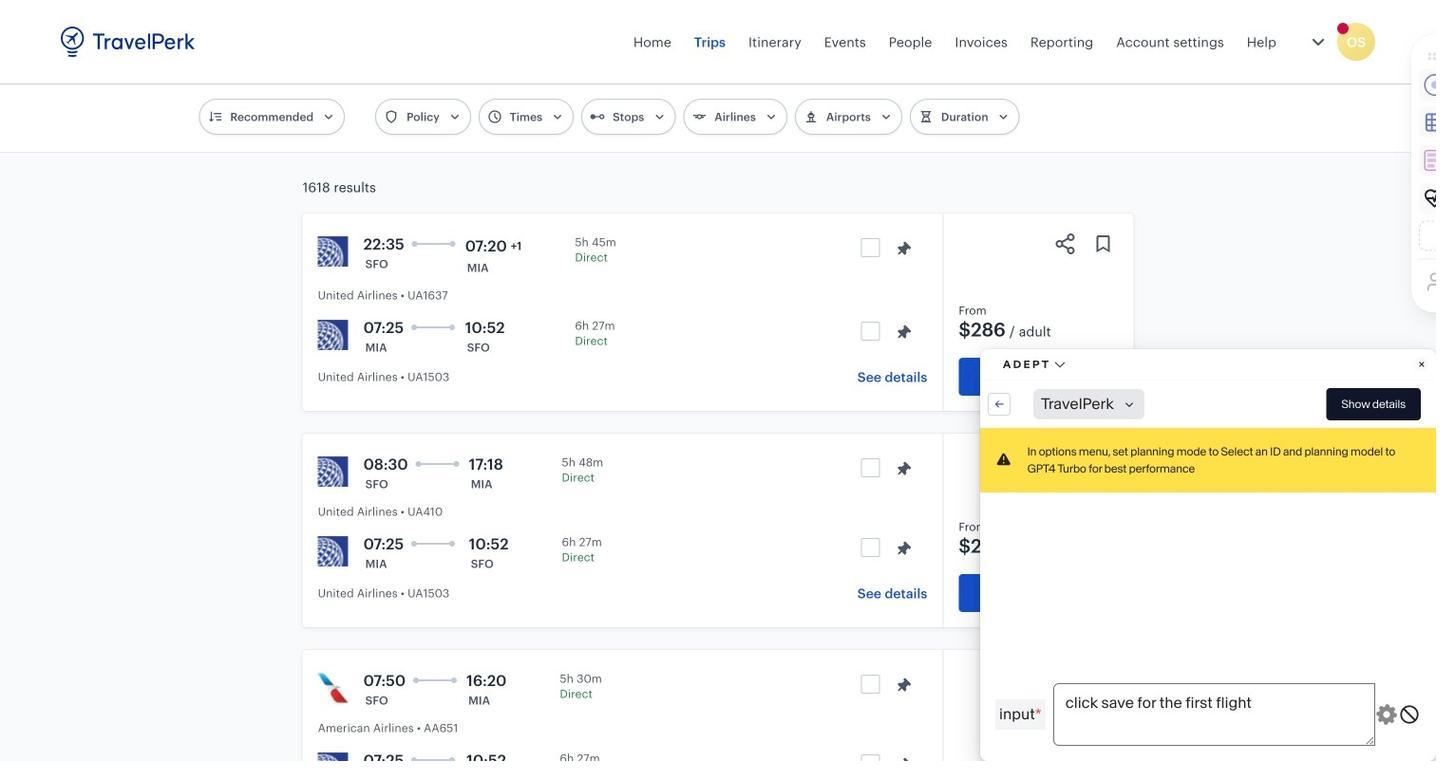 Task type: vqa. For each thing, say whether or not it's contained in the screenshot.
'Return' text box
no



Task type: describe. For each thing, give the bounding box(es) containing it.
united airlines image for american airlines image on the left
[[318, 753, 348, 762]]

united airlines image for 1st united airlines image
[[318, 320, 348, 351]]

american airlines image
[[318, 674, 348, 704]]

2 united airlines image from the top
[[318, 457, 348, 487]]

Return field
[[1018, 49, 1221, 80]]



Task type: locate. For each thing, give the bounding box(es) containing it.
0 vertical spatial united airlines image
[[318, 320, 348, 351]]

0 vertical spatial united airlines image
[[318, 237, 348, 267]]

1 united airlines image from the top
[[318, 237, 348, 267]]

1 vertical spatial united airlines image
[[318, 457, 348, 487]]

united airlines image for second united airlines image
[[318, 537, 348, 567]]

1 vertical spatial united airlines image
[[318, 537, 348, 567]]

1 united airlines image from the top
[[318, 320, 348, 351]]

Depart field
[[767, 49, 971, 80]]

3 united airlines image from the top
[[318, 753, 348, 762]]

united airlines image
[[318, 320, 348, 351], [318, 537, 348, 567], [318, 753, 348, 762]]

2 vertical spatial united airlines image
[[318, 753, 348, 762]]

To search field
[[510, 49, 703, 80]]

united airlines image
[[318, 237, 348, 267], [318, 457, 348, 487]]

2 united airlines image from the top
[[318, 537, 348, 567]]



